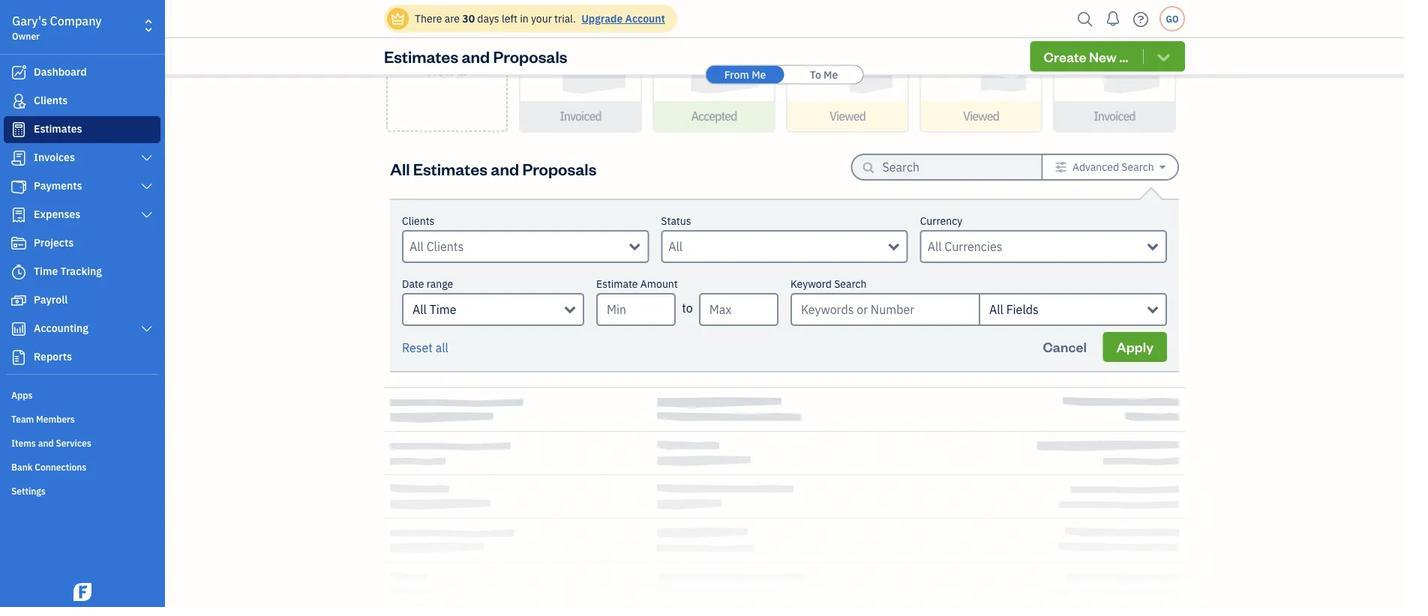 Task type: describe. For each thing, give the bounding box(es) containing it.
date range
[[402, 277, 453, 291]]

chart image
[[10, 322, 28, 337]]

chevron large down image for accounting
[[140, 323, 154, 335]]

projects
[[34, 236, 74, 250]]

settings image
[[1055, 161, 1067, 173]]

bank connections
[[11, 461, 87, 473]]

gary's
[[12, 13, 47, 29]]

Keyword Search text field
[[791, 293, 979, 326]]

client image
[[10, 94, 28, 109]]

keyword
[[791, 277, 832, 291]]

range
[[427, 277, 453, 291]]

owner
[[12, 30, 40, 42]]

0 horizontal spatial new
[[427, 61, 455, 79]]

0 horizontal spatial create new … button
[[386, 0, 508, 132]]

there are 30 days left in your trial. upgrade account
[[415, 12, 665, 26]]

0 vertical spatial proposals
[[493, 46, 568, 67]]

keyword search
[[791, 277, 867, 291]]

All Currencies search field
[[928, 238, 1148, 256]]

… for the leftmost create new … dropdown button
[[458, 61, 467, 79]]

freshbooks image
[[71, 584, 95, 602]]

upgrade account link
[[579, 12, 665, 26]]

all for all time
[[413, 302, 427, 318]]

2 viewed from the left
[[963, 108, 999, 124]]

status
[[661, 214, 691, 228]]

settings
[[11, 485, 46, 497]]

chevrondown image
[[1155, 49, 1173, 64]]

apps link
[[4, 383, 161, 406]]

your
[[531, 12, 552, 26]]

currency
[[920, 214, 963, 228]]

left
[[502, 12, 518, 26]]

expenses
[[34, 207, 80, 221]]

1 vertical spatial proposals
[[522, 158, 597, 179]]

chevron large down image
[[140, 181, 154, 193]]

team members
[[11, 413, 75, 425]]

dashboard image
[[10, 65, 28, 80]]

projects link
[[4, 230, 161, 257]]

all time
[[413, 302, 457, 318]]

All search field
[[669, 238, 889, 256]]

tracking
[[60, 264, 102, 278]]

payments link
[[4, 173, 161, 200]]

report image
[[10, 350, 28, 365]]

to
[[810, 68, 821, 81]]

apply
[[1117, 338, 1154, 356]]

team
[[11, 413, 34, 425]]

days
[[477, 12, 499, 26]]

upgrade
[[582, 12, 623, 26]]

date
[[402, 277, 424, 291]]

all fields
[[989, 302, 1039, 318]]

expenses link
[[4, 202, 161, 229]]

… for the rightmost create new … dropdown button
[[1119, 48, 1129, 65]]

to me
[[810, 68, 838, 81]]

project image
[[10, 236, 28, 251]]

all
[[436, 340, 449, 356]]

caretdown image
[[1160, 161, 1166, 173]]

advanced search
[[1073, 160, 1154, 174]]

dashboard link
[[4, 59, 161, 86]]

All Clients search field
[[410, 238, 630, 256]]

estimates for estimates
[[34, 122, 82, 136]]

in
[[520, 12, 529, 26]]

connections
[[35, 461, 87, 473]]

to me link
[[785, 66, 863, 84]]

30
[[462, 12, 475, 26]]

1 viewed from the left
[[830, 108, 866, 124]]

payroll link
[[4, 287, 161, 314]]

settings link
[[4, 479, 161, 502]]

all for all estimates and proposals
[[390, 158, 410, 179]]

to
[[682, 300, 693, 316]]

chevron large down image for invoices
[[140, 152, 154, 164]]

payments
[[34, 179, 82, 193]]

time tracking link
[[4, 259, 161, 286]]

amount
[[641, 277, 678, 291]]

time inside dropdown button
[[430, 302, 457, 318]]

from me link
[[706, 66, 784, 84]]

all estimates and proposals
[[390, 158, 597, 179]]

reports
[[34, 350, 72, 364]]

invoice image
[[10, 151, 28, 166]]

accounting link
[[4, 316, 161, 343]]

1 horizontal spatial create new …
[[1044, 48, 1129, 65]]



Task type: vqa. For each thing, say whether or not it's contained in the screenshot.
top chevron large down image
yes



Task type: locate. For each thing, give the bounding box(es) containing it.
proposals
[[493, 46, 568, 67], [522, 158, 597, 179]]

all time button
[[402, 293, 584, 326]]

Search text field
[[883, 155, 1018, 179]]

items and services link
[[4, 431, 161, 454]]

1 horizontal spatial new
[[1089, 48, 1117, 65]]

advanced
[[1073, 160, 1119, 174]]

0 vertical spatial clients
[[34, 93, 68, 107]]

2 horizontal spatial and
[[491, 158, 519, 179]]

1 horizontal spatial viewed
[[963, 108, 999, 124]]

invoices link
[[4, 145, 161, 172]]

0 vertical spatial estimates
[[384, 46, 458, 67]]

time right timer image on the left of the page
[[34, 264, 58, 278]]

estimates and proposals
[[384, 46, 568, 67]]

new down notifications icon
[[1089, 48, 1117, 65]]

time inside main element
[[34, 264, 58, 278]]

1 horizontal spatial create
[[1044, 48, 1087, 65]]

fields
[[1006, 302, 1039, 318]]

1 horizontal spatial …
[[1119, 48, 1129, 65]]

all
[[390, 158, 410, 179], [413, 302, 427, 318], [989, 302, 1004, 318]]

cancel
[[1043, 338, 1087, 356]]

items
[[11, 437, 36, 449]]

clients link
[[4, 88, 161, 115]]

1 horizontal spatial time
[[430, 302, 457, 318]]

search left caretdown "icon"
[[1122, 160, 1154, 174]]

estimate
[[596, 277, 638, 291]]

clients inside main element
[[34, 93, 68, 107]]

0 horizontal spatial search
[[834, 277, 867, 291]]

apply button
[[1103, 332, 1167, 362]]

1 horizontal spatial and
[[462, 46, 490, 67]]

go button
[[1160, 6, 1185, 32]]

accepted
[[691, 108, 737, 124]]

1 horizontal spatial me
[[824, 68, 838, 81]]

1 vertical spatial clients
[[402, 214, 435, 228]]

chevron large down image for expenses
[[140, 209, 154, 221]]

account
[[625, 12, 665, 26]]

2 vertical spatial chevron large down image
[[140, 323, 154, 335]]

0 horizontal spatial and
[[38, 437, 54, 449]]

chevron large down image down "payroll" link
[[140, 323, 154, 335]]

… inside create new …
[[458, 61, 467, 79]]

and for proposals
[[462, 46, 490, 67]]

1 vertical spatial search
[[834, 277, 867, 291]]

3 chevron large down image from the top
[[140, 323, 154, 335]]

are
[[445, 12, 460, 26]]

apps
[[11, 389, 33, 401]]

me right to
[[824, 68, 838, 81]]

create new … button
[[386, 0, 508, 132], [1030, 41, 1185, 72]]

team members link
[[4, 407, 161, 430]]

and
[[462, 46, 490, 67], [491, 158, 519, 179], [38, 437, 54, 449]]

bank connections link
[[4, 455, 161, 478]]

1 vertical spatial chevron large down image
[[140, 209, 154, 221]]

estimates link
[[4, 116, 161, 143]]

1 horizontal spatial all
[[413, 302, 427, 318]]

1 vertical spatial estimates
[[34, 122, 82, 136]]

Keyword Search field
[[979, 293, 1167, 326]]

from
[[724, 68, 749, 81]]

cancel button
[[1030, 332, 1100, 362]]

reports link
[[4, 344, 161, 371]]

gary's company owner
[[12, 13, 102, 42]]

and for services
[[38, 437, 54, 449]]

go
[[1166, 13, 1179, 25]]

2 me from the left
[[824, 68, 838, 81]]

me right from
[[752, 68, 766, 81]]

viewed up search text field in the right top of the page
[[963, 108, 999, 124]]

notifications image
[[1101, 4, 1125, 34]]

chevron large down image inside expenses link
[[140, 209, 154, 221]]

0 vertical spatial time
[[34, 264, 58, 278]]

2 vertical spatial estimates
[[413, 158, 488, 179]]

go to help image
[[1129, 8, 1153, 30]]

bank
[[11, 461, 33, 473]]

create down search image
[[1044, 48, 1087, 65]]

0 vertical spatial and
[[462, 46, 490, 67]]

estimate image
[[10, 122, 28, 137]]

expense image
[[10, 208, 28, 223]]

1 vertical spatial and
[[491, 158, 519, 179]]

0 horizontal spatial clients
[[34, 93, 68, 107]]

chevron large down image
[[140, 152, 154, 164], [140, 209, 154, 221], [140, 323, 154, 335]]

invoices
[[34, 150, 75, 164]]

create
[[426, 43, 468, 61], [1044, 48, 1087, 65]]

search
[[1122, 160, 1154, 174], [834, 277, 867, 291]]

search image
[[1073, 8, 1097, 30]]

there
[[415, 12, 442, 26]]

Estimate Amount Minimum text field
[[596, 293, 676, 326]]

clients up date
[[402, 214, 435, 228]]

crown image
[[390, 11, 406, 27]]

main element
[[0, 0, 203, 608]]

… down "30"
[[458, 61, 467, 79]]

all inside keyword search field
[[989, 302, 1004, 318]]

0 horizontal spatial viewed
[[830, 108, 866, 124]]

time tracking
[[34, 264, 102, 278]]

1 chevron large down image from the top
[[140, 152, 154, 164]]

…
[[1119, 48, 1129, 65], [458, 61, 467, 79]]

money image
[[10, 293, 28, 308]]

2 chevron large down image from the top
[[140, 209, 154, 221]]

me
[[752, 68, 766, 81], [824, 68, 838, 81]]

0 vertical spatial search
[[1122, 160, 1154, 174]]

estimates for estimates and proposals
[[384, 46, 458, 67]]

me for from me
[[752, 68, 766, 81]]

estimate amount
[[596, 277, 678, 291]]

estimates inside main element
[[34, 122, 82, 136]]

payroll
[[34, 293, 68, 307]]

2 horizontal spatial all
[[989, 302, 1004, 318]]

chevron large down image up chevron large down image
[[140, 152, 154, 164]]

reset all
[[402, 340, 449, 356]]

reset
[[402, 340, 433, 356]]

all for all fields
[[989, 302, 1004, 318]]

0 horizontal spatial invoiced
[[560, 108, 601, 124]]

1 vertical spatial time
[[430, 302, 457, 318]]

0 horizontal spatial create new …
[[426, 43, 468, 79]]

all inside dropdown button
[[413, 302, 427, 318]]

chevron large down image inside accounting link
[[140, 323, 154, 335]]

trial.
[[554, 12, 576, 26]]

1 horizontal spatial invoiced
[[1094, 108, 1136, 124]]

0 horizontal spatial …
[[458, 61, 467, 79]]

members
[[36, 413, 75, 425]]

create new … down are
[[426, 43, 468, 79]]

chevron large down image down chevron large down image
[[140, 209, 154, 221]]

payment image
[[10, 179, 28, 194]]

0 horizontal spatial me
[[752, 68, 766, 81]]

search for advanced search
[[1122, 160, 1154, 174]]

me for to me
[[824, 68, 838, 81]]

services
[[56, 437, 91, 449]]

new
[[1089, 48, 1117, 65], [427, 61, 455, 79]]

reset all button
[[402, 339, 449, 357]]

viewed
[[830, 108, 866, 124], [963, 108, 999, 124]]

time
[[34, 264, 58, 278], [430, 302, 457, 318]]

and inside main element
[[38, 437, 54, 449]]

from me
[[724, 68, 766, 81]]

search for keyword search
[[834, 277, 867, 291]]

create new … down search image
[[1044, 48, 1129, 65]]

2 invoiced from the left
[[1094, 108, 1136, 124]]

search inside dropdown button
[[1122, 160, 1154, 174]]

… down notifications icon
[[1119, 48, 1129, 65]]

timer image
[[10, 265, 28, 280]]

search right keyword
[[834, 277, 867, 291]]

0 horizontal spatial time
[[34, 264, 58, 278]]

1 horizontal spatial clients
[[402, 214, 435, 228]]

0 horizontal spatial all
[[390, 158, 410, 179]]

viewed down to me link
[[830, 108, 866, 124]]

new down are
[[427, 61, 455, 79]]

2 vertical spatial and
[[38, 437, 54, 449]]

advanced search button
[[1043, 155, 1178, 179]]

1 me from the left
[[752, 68, 766, 81]]

clients down dashboard
[[34, 93, 68, 107]]

company
[[50, 13, 102, 29]]

0 vertical spatial chevron large down image
[[140, 152, 154, 164]]

time down range
[[430, 302, 457, 318]]

invoiced
[[560, 108, 601, 124], [1094, 108, 1136, 124]]

1 invoiced from the left
[[560, 108, 601, 124]]

1 horizontal spatial search
[[1122, 160, 1154, 174]]

Estimate Amount Maximum text field
[[699, 293, 779, 326]]

accounting
[[34, 321, 88, 335]]

0 horizontal spatial create
[[426, 43, 468, 61]]

create down are
[[426, 43, 468, 61]]

items and services
[[11, 437, 91, 449]]

dashboard
[[34, 65, 87, 79]]

1 horizontal spatial create new … button
[[1030, 41, 1185, 72]]



